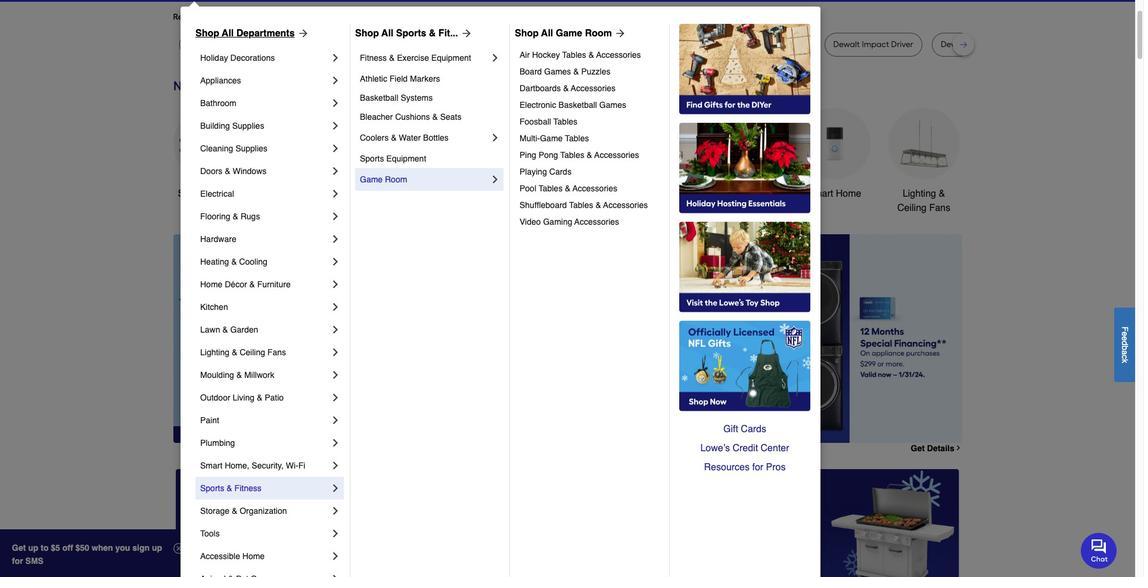 Task type: locate. For each thing, give the bounding box(es) containing it.
room up drill bit set
[[585, 28, 612, 39]]

11 chevron right image from the top
[[330, 414, 342, 426]]

0 horizontal spatial arrow right image
[[458, 27, 473, 39]]

dartboards & accessories
[[520, 83, 616, 93]]

1 vertical spatial lighting & ceiling fans
[[200, 348, 286, 357]]

get for get details
[[911, 443, 925, 453]]

dewalt for dewalt drill bit set
[[941, 39, 968, 49]]

for inside get up to $5 off $50 when you sign up for sms
[[12, 556, 23, 566]]

2 vertical spatial home
[[243, 551, 265, 561]]

chevron right image for lighting & ceiling fans
[[330, 346, 342, 358]]

0 vertical spatial for
[[269, 12, 280, 22]]

kitchen inside "link"
[[532, 188, 564, 199]]

chevron right image for home décor & furniture
[[330, 278, 342, 290]]

2 e from the top
[[1121, 336, 1130, 341]]

1 drill from the left
[[342, 39, 356, 49]]

1 vertical spatial ceiling
[[240, 348, 265, 357]]

2 driver from the left
[[784, 39, 806, 49]]

0 vertical spatial outdoor
[[622, 188, 656, 199]]

0 horizontal spatial lighting
[[200, 348, 230, 357]]

2 horizontal spatial tools
[[659, 188, 681, 199]]

shop all sports & fit... link
[[355, 26, 473, 41]]

arrow right image
[[458, 27, 473, 39], [612, 27, 627, 39], [941, 339, 952, 350]]

2 horizontal spatial equipment
[[633, 203, 679, 213]]

basketball down dartboards & accessories
[[559, 100, 597, 110]]

0 vertical spatial games
[[544, 67, 571, 76]]

ping pong tables & accessories
[[520, 150, 639, 160]]

7 chevron right image from the top
[[330, 256, 342, 268]]

1 horizontal spatial lighting & ceiling fans
[[898, 188, 951, 213]]

get inside get up to $5 off $50 when you sign up for sms
[[12, 543, 26, 553]]

0 horizontal spatial cards
[[550, 167, 572, 176]]

3 set from the left
[[645, 39, 657, 49]]

5 chevron right image from the top
[[330, 165, 342, 177]]

bit
[[358, 39, 368, 49], [424, 39, 434, 49], [529, 39, 538, 49], [582, 39, 592, 49], [633, 39, 643, 49], [986, 39, 996, 49]]

shop
[[178, 188, 200, 199]]

room
[[585, 28, 612, 39], [385, 175, 407, 184]]

basketball up bleacher in the left of the page
[[360, 93, 399, 103]]

4 drill from the left
[[970, 39, 984, 49]]

chevron right image
[[330, 52, 342, 64], [489, 52, 501, 64], [489, 132, 501, 144], [489, 173, 501, 185], [330, 210, 342, 222], [330, 233, 342, 245], [330, 324, 342, 336], [330, 369, 342, 381], [330, 392, 342, 404], [955, 444, 963, 452], [330, 482, 342, 494]]

2 bit from the left
[[424, 39, 434, 49]]

1 horizontal spatial driver
[[784, 39, 806, 49]]

1 horizontal spatial shop
[[355, 28, 379, 39]]

kitchen up shuffleboard
[[532, 188, 564, 199]]

decorations down christmas
[[452, 203, 503, 213]]

windows
[[233, 166, 267, 176]]

chevron right image for flooring
[[330, 210, 342, 222]]

1 horizontal spatial arrow right image
[[612, 27, 627, 39]]

1 vertical spatial sports
[[360, 154, 384, 163]]

7 dewalt from the left
[[941, 39, 968, 49]]

2 shop from the left
[[355, 28, 379, 39]]

doors & windows link
[[200, 160, 330, 182]]

2 dewalt from the left
[[242, 39, 269, 49]]

ceiling inside lighting & ceiling fans
[[898, 203, 927, 213]]

board games & puzzles
[[520, 67, 611, 76]]

& inside sports & fitness link
[[227, 484, 232, 493]]

home décor & furniture
[[200, 280, 291, 289]]

2 vertical spatial for
[[12, 556, 23, 566]]

for left you
[[269, 12, 280, 22]]

holiday decorations
[[200, 53, 275, 63]]

tables right "pong"
[[561, 150, 585, 160]]

sports
[[396, 28, 427, 39], [360, 154, 384, 163], [200, 484, 224, 493]]

2 vertical spatial sports
[[200, 484, 224, 493]]

set
[[436, 39, 448, 49], [594, 39, 606, 49], [645, 39, 657, 49], [998, 39, 1010, 49]]

supplies up cleaning supplies
[[232, 121, 264, 131]]

1 vertical spatial lighting & ceiling fans link
[[200, 341, 330, 364]]

shop all deals
[[178, 188, 240, 199]]

& inside coolers & water bottles link
[[391, 133, 397, 142]]

2 chevron right image from the top
[[330, 97, 342, 109]]

chevron right image for electrical
[[330, 188, 342, 200]]

electronic
[[520, 100, 557, 110]]

chevron right image for accessible home
[[330, 550, 342, 562]]

2 vertical spatial equipment
[[633, 203, 679, 213]]

accessories up playing cards link
[[595, 150, 639, 160]]

tables inside shuffleboard tables & accessories "link"
[[569, 200, 594, 210]]

4 chevron right image from the top
[[330, 142, 342, 154]]

shop all departments link
[[196, 26, 309, 41]]

sports for sports equipment
[[360, 154, 384, 163]]

0 vertical spatial supplies
[[232, 121, 264, 131]]

0 horizontal spatial bathroom link
[[200, 92, 330, 114]]

shop up the dewalt drill bit
[[355, 28, 379, 39]]

up to 35 percent off select small appliances. image
[[443, 469, 692, 577]]

games up dartboards & accessories
[[544, 67, 571, 76]]

find gifts for the diyer. image
[[680, 24, 811, 114]]

1 horizontal spatial room
[[585, 28, 612, 39]]

0 horizontal spatial driver
[[504, 39, 527, 49]]

lighting inside lighting & ceiling fans
[[903, 188, 937, 199]]

shop for shop all departments
[[196, 28, 219, 39]]

0 horizontal spatial tools link
[[200, 522, 330, 545]]

board
[[520, 67, 542, 76]]

tables down drill bit set
[[562, 50, 587, 60]]

heating & cooling link
[[200, 250, 330, 273]]

flooring & rugs
[[200, 212, 260, 221]]

impact for impact driver
[[755, 39, 782, 49]]

get for get up to $5 off $50 when you sign up for sms
[[12, 543, 26, 553]]

hardware
[[200, 234, 237, 244]]

0 vertical spatial decorations
[[230, 53, 275, 63]]

tables down playing cards
[[539, 184, 563, 193]]

0 horizontal spatial fitness
[[235, 484, 262, 493]]

8 chevron right image from the top
[[330, 278, 342, 290]]

bleacher cushions & seats
[[360, 112, 462, 122]]

supplies up windows
[[236, 144, 268, 153]]

1 vertical spatial kitchen
[[200, 302, 228, 312]]

equipment
[[432, 53, 471, 63], [387, 154, 426, 163], [633, 203, 679, 213]]

0 horizontal spatial equipment
[[387, 154, 426, 163]]

& inside outdoor tools & equipment
[[684, 188, 690, 199]]

sports up storage
[[200, 484, 224, 493]]

supplies for building supplies
[[232, 121, 264, 131]]

arrow right image inside the shop all sports & fit... link
[[458, 27, 473, 39]]

dewalt for dewalt bit set
[[395, 39, 422, 49]]

0 horizontal spatial shop
[[196, 28, 219, 39]]

up left to
[[28, 543, 38, 553]]

3 bit from the left
[[529, 39, 538, 49]]

1 vertical spatial fans
[[268, 348, 286, 357]]

0 vertical spatial lighting
[[903, 188, 937, 199]]

2 horizontal spatial impact
[[862, 39, 890, 49]]

chevron right image for paint
[[330, 414, 342, 426]]

f
[[1121, 326, 1130, 331]]

17 chevron right image from the top
[[330, 573, 342, 577]]

game down foosball tables
[[540, 134, 563, 143]]

& inside air hockey tables & accessories link
[[589, 50, 594, 60]]

1 chevron right image from the top
[[330, 75, 342, 86]]

& inside moulding & millwork link
[[237, 370, 242, 380]]

1 vertical spatial get
[[12, 543, 26, 553]]

game down sports equipment
[[360, 175, 383, 184]]

game down "recommended searches for you" heading
[[556, 28, 583, 39]]

accessories down 'puzzles'
[[571, 83, 616, 93]]

4 bit from the left
[[582, 39, 592, 49]]

0 horizontal spatial smart
[[200, 461, 223, 470]]

up to 30 percent off select grills and accessories. image
[[711, 469, 960, 577]]

building supplies link
[[200, 114, 330, 137]]

shop all departments
[[196, 28, 295, 39]]

1 horizontal spatial bathroom
[[725, 188, 766, 199]]

1 vertical spatial supplies
[[236, 144, 268, 153]]

1 horizontal spatial lighting
[[903, 188, 937, 199]]

10 chevron right image from the top
[[330, 346, 342, 358]]

& inside 'heating & cooling' link
[[231, 257, 237, 267]]

tables down electronic basketball games
[[554, 117, 578, 126]]

0 horizontal spatial lighting & ceiling fans link
[[200, 341, 330, 364]]

for left pros
[[753, 462, 764, 473]]

new deals every day during 25 days of deals image
[[173, 76, 963, 96]]

1 vertical spatial lighting
[[200, 348, 230, 357]]

all for deals
[[203, 188, 213, 199]]

tables inside ping pong tables & accessories link
[[561, 150, 585, 160]]

1 horizontal spatial fans
[[930, 203, 951, 213]]

& inside ping pong tables & accessories link
[[587, 150, 593, 160]]

e up "d"
[[1121, 331, 1130, 336]]

0 horizontal spatial for
[[12, 556, 23, 566]]

cards up pool tables & accessories on the top of page
[[550, 167, 572, 176]]

coolers
[[360, 133, 389, 142]]

dewalt bit set
[[395, 39, 448, 49]]

gift
[[724, 424, 739, 435]]

1 up from the left
[[28, 543, 38, 553]]

1 horizontal spatial home
[[243, 551, 265, 561]]

fitness & exercise equipment
[[360, 53, 471, 63]]

chat invite button image
[[1082, 532, 1118, 569]]

paint
[[200, 416, 219, 425]]

2 horizontal spatial for
[[753, 462, 764, 473]]

0 horizontal spatial get
[[12, 543, 26, 553]]

1 horizontal spatial for
[[269, 12, 280, 22]]

0 horizontal spatial outdoor
[[200, 393, 230, 402]]

doors
[[200, 166, 223, 176]]

for left sms
[[12, 556, 23, 566]]

0 vertical spatial tools link
[[352, 108, 424, 201]]

dewalt for dewalt
[[188, 39, 215, 49]]

shop down recommended
[[196, 28, 219, 39]]

1 horizontal spatial bathroom link
[[710, 108, 781, 201]]

up to 30 percent off select major appliances. plus, save up to an extra $750 on major appliances. image
[[385, 234, 963, 443]]

16 chevron right image from the top
[[330, 550, 342, 562]]

1 horizontal spatial ceiling
[[898, 203, 927, 213]]

get details link
[[911, 443, 963, 453]]

& inside board games & puzzles link
[[574, 67, 579, 76]]

0 horizontal spatial impact
[[475, 39, 502, 49]]

0 vertical spatial game
[[556, 28, 583, 39]]

tools
[[377, 188, 399, 199], [659, 188, 681, 199], [200, 529, 220, 538]]

decorations down dewalt tool in the top of the page
[[230, 53, 275, 63]]

kitchen up lawn
[[200, 302, 228, 312]]

get up to 2 free select tools or batteries when you buy 1 with select purchases. image
[[176, 469, 424, 577]]

0 vertical spatial lighting & ceiling fans link
[[889, 108, 960, 215]]

accessories up video gaming accessories link
[[603, 200, 648, 210]]

sports for sports & fitness
[[200, 484, 224, 493]]

pool
[[520, 184, 537, 193]]

living
[[233, 393, 255, 402]]

athletic field markers link
[[360, 69, 501, 88]]

supplies inside "link"
[[236, 144, 268, 153]]

1 horizontal spatial equipment
[[432, 53, 471, 63]]

scroll to item #2 image
[[644, 421, 673, 426]]

2 horizontal spatial sports
[[396, 28, 427, 39]]

1 vertical spatial decorations
[[452, 203, 503, 213]]

lighting & ceiling fans link
[[889, 108, 960, 215], [200, 341, 330, 364]]

& inside bleacher cushions & seats link
[[432, 112, 438, 122]]

all up hockey
[[541, 28, 553, 39]]

15 chevron right image from the top
[[330, 528, 342, 540]]

1 horizontal spatial cards
[[741, 424, 767, 435]]

chevron right image inside get details link
[[955, 444, 963, 452]]

1 vertical spatial home
[[200, 280, 223, 289]]

3 shop from the left
[[515, 28, 539, 39]]

heating & cooling
[[200, 257, 268, 267]]

e up b
[[1121, 336, 1130, 341]]

4 dewalt from the left
[[395, 39, 422, 49]]

dewalt drill bit
[[313, 39, 368, 49]]

all for game
[[541, 28, 553, 39]]

0 vertical spatial equipment
[[432, 53, 471, 63]]

cards up credit
[[741, 424, 767, 435]]

shop these last-minute gifts. $99 or less. quantities are limited and won't last. image
[[173, 234, 366, 443]]

all right shop
[[203, 188, 213, 199]]

tables down the faucets
[[569, 200, 594, 210]]

tool
[[271, 39, 286, 49]]

building
[[200, 121, 230, 131]]

shop up air
[[515, 28, 539, 39]]

all
[[222, 28, 234, 39], [382, 28, 394, 39], [541, 28, 553, 39], [203, 188, 213, 199]]

& inside the storage & organization link
[[232, 506, 237, 516]]

14 chevron right image from the top
[[330, 505, 342, 517]]

paint link
[[200, 409, 330, 432]]

tables
[[562, 50, 587, 60], [554, 117, 578, 126], [565, 134, 589, 143], [561, 150, 585, 160], [539, 184, 563, 193], [569, 200, 594, 210]]

5 dewalt from the left
[[685, 39, 711, 49]]

sports down "coolers"
[[360, 154, 384, 163]]

ceiling
[[898, 203, 927, 213], [240, 348, 265, 357]]

& inside lawn & garden link
[[223, 325, 228, 334]]

1 vertical spatial tools link
[[200, 522, 330, 545]]

get
[[911, 443, 925, 453], [12, 543, 26, 553]]

0 vertical spatial cards
[[550, 167, 572, 176]]

2 horizontal spatial home
[[836, 188, 862, 199]]

building supplies
[[200, 121, 264, 131]]

1 vertical spatial smart
[[200, 461, 223, 470]]

tables up ping pong tables & accessories
[[565, 134, 589, 143]]

0 horizontal spatial bathroom
[[200, 98, 237, 108]]

get up sms
[[12, 543, 26, 553]]

1 horizontal spatial outdoor
[[622, 188, 656, 199]]

2 up from the left
[[152, 543, 162, 553]]

kitchen
[[532, 188, 564, 199], [200, 302, 228, 312]]

equipment inside outdoor tools & equipment
[[633, 203, 679, 213]]

coolers & water bottles
[[360, 133, 449, 142]]

outdoor down moulding
[[200, 393, 230, 402]]

equipment for outdoor tools & equipment
[[633, 203, 679, 213]]

holiday hosting essentials. image
[[680, 123, 811, 213]]

3 chevron right image from the top
[[330, 120, 342, 132]]

games down "dartboards & accessories" link
[[600, 100, 627, 110]]

1 vertical spatial game
[[540, 134, 563, 143]]

games
[[544, 67, 571, 76], [600, 100, 627, 110]]

& inside "fitness & exercise equipment" link
[[389, 53, 395, 63]]

lighting & ceiling fans
[[898, 188, 951, 213], [200, 348, 286, 357]]

2 horizontal spatial arrow right image
[[941, 339, 952, 350]]

2 horizontal spatial shop
[[515, 28, 539, 39]]

0 vertical spatial fitness
[[360, 53, 387, 63]]

1 horizontal spatial sports
[[360, 154, 384, 163]]

gaming
[[543, 217, 573, 227]]

& inside outdoor living & patio link
[[257, 393, 263, 402]]

outdoor down playing cards link
[[622, 188, 656, 199]]

visit the lowe's toy shop. image
[[680, 222, 811, 312]]

for inside "recommended searches for you" heading
[[269, 12, 280, 22]]

2 drill from the left
[[566, 39, 580, 49]]

2 impact from the left
[[755, 39, 782, 49]]

lowe's credit center
[[701, 443, 790, 454]]

dewalt tool
[[242, 39, 286, 49]]

fitness up athletic
[[360, 53, 387, 63]]

accessible home
[[200, 551, 265, 561]]

arrow right image inside shop all game room link
[[612, 27, 627, 39]]

sports up dewalt bit set
[[396, 28, 427, 39]]

departments
[[237, 28, 295, 39]]

outdoor tools & equipment
[[622, 188, 690, 213]]

gift cards link
[[680, 420, 811, 439]]

accessories down playing cards link
[[573, 184, 618, 193]]

hockey
[[532, 50, 560, 60]]

tools inside outdoor tools & equipment
[[659, 188, 681, 199]]

12 chevron right image from the top
[[330, 437, 342, 449]]

impact for impact driver bit
[[475, 39, 502, 49]]

1 vertical spatial cards
[[741, 424, 767, 435]]

chevron right image for fitness
[[489, 52, 501, 64]]

drill for dewalt drill bit set
[[970, 39, 984, 49]]

storage & organization link
[[200, 500, 330, 522]]

cards for playing cards
[[550, 167, 572, 176]]

1 shop from the left
[[196, 28, 219, 39]]

dewalt for dewalt drill bit
[[313, 39, 340, 49]]

None search field
[[444, 0, 770, 3]]

1 horizontal spatial up
[[152, 543, 162, 553]]

scroll to item #5 image
[[730, 421, 758, 426]]

13 chevron right image from the top
[[330, 460, 342, 472]]

1 horizontal spatial tools link
[[352, 108, 424, 201]]

get left details
[[911, 443, 925, 453]]

christmas decorations link
[[441, 108, 513, 215]]

basketball systems
[[360, 93, 433, 103]]

1 vertical spatial bathroom
[[725, 188, 766, 199]]

basketball
[[360, 93, 399, 103], [559, 100, 597, 110]]

arrow right image for shop all game room
[[612, 27, 627, 39]]

chevron right image
[[330, 75, 342, 86], [330, 97, 342, 109], [330, 120, 342, 132], [330, 142, 342, 154], [330, 165, 342, 177], [330, 188, 342, 200], [330, 256, 342, 268], [330, 278, 342, 290], [330, 301, 342, 313], [330, 346, 342, 358], [330, 414, 342, 426], [330, 437, 342, 449], [330, 460, 342, 472], [330, 505, 342, 517], [330, 528, 342, 540], [330, 550, 342, 562], [330, 573, 342, 577]]

moulding & millwork
[[200, 370, 275, 380]]

chevron right image for cleaning supplies
[[330, 142, 342, 154]]

chevron right image for moulding
[[330, 369, 342, 381]]

sign
[[132, 543, 150, 553]]

officially licensed n f l gifts. shop now. image
[[680, 321, 811, 411]]

all down recommended searches for you
[[222, 28, 234, 39]]

room down sports equipment
[[385, 175, 407, 184]]

for
[[269, 12, 280, 22], [753, 462, 764, 473], [12, 556, 23, 566]]

0 vertical spatial get
[[911, 443, 925, 453]]

holiday decorations link
[[200, 47, 330, 69]]

scroll to item #4 image
[[701, 421, 730, 426]]

1 impact from the left
[[475, 39, 502, 49]]

outdoor
[[622, 188, 656, 199], [200, 393, 230, 402]]

sports & fitness link
[[200, 477, 330, 500]]

cushions
[[395, 112, 430, 122]]

0 horizontal spatial up
[[28, 543, 38, 553]]

kitchen faucets
[[532, 188, 601, 199]]

outdoor inside outdoor tools & equipment
[[622, 188, 656, 199]]

1 vertical spatial outdoor
[[200, 393, 230, 402]]

1 driver from the left
[[504, 39, 527, 49]]

3 drill from the left
[[713, 39, 727, 49]]

1 horizontal spatial smart
[[808, 188, 834, 199]]

shop
[[196, 28, 219, 39], [355, 28, 379, 39], [515, 28, 539, 39]]

decorations inside christmas decorations link
[[452, 203, 503, 213]]

6 dewalt from the left
[[834, 39, 860, 49]]

0 horizontal spatial room
[[385, 175, 407, 184]]

& inside 'home décor & furniture' link
[[249, 280, 255, 289]]

chevron right image for bathroom
[[330, 97, 342, 109]]

0 horizontal spatial home
[[200, 280, 223, 289]]

kitchen faucets link
[[531, 108, 602, 201]]

fans
[[930, 203, 951, 213], [268, 348, 286, 357]]

3 dewalt from the left
[[313, 39, 340, 49]]

chevron right image for kitchen
[[330, 301, 342, 313]]

1 dewalt from the left
[[188, 39, 215, 49]]

appliances
[[200, 76, 241, 85]]

outdoor tools & equipment link
[[620, 108, 692, 215]]

bathroom
[[200, 98, 237, 108], [725, 188, 766, 199]]

1 horizontal spatial lighting & ceiling fans link
[[889, 108, 960, 215]]

tables inside air hockey tables & accessories link
[[562, 50, 587, 60]]

cleaning
[[200, 144, 233, 153]]

lighting
[[903, 188, 937, 199], [200, 348, 230, 357]]

0 horizontal spatial kitchen
[[200, 302, 228, 312]]

all up fitness & exercise equipment
[[382, 28, 394, 39]]

1 vertical spatial for
[[753, 462, 764, 473]]

cooling
[[239, 257, 268, 267]]

up right sign
[[152, 543, 162, 553]]

9 chevron right image from the top
[[330, 301, 342, 313]]

decorations inside holiday decorations link
[[230, 53, 275, 63]]

fitness up storage & organization
[[235, 484, 262, 493]]

0 vertical spatial room
[[585, 28, 612, 39]]

impact driver bit
[[475, 39, 538, 49]]

& inside shuffleboard tables & accessories "link"
[[596, 200, 601, 210]]

d
[[1121, 341, 1130, 345]]

chevron right image for building supplies
[[330, 120, 342, 132]]

drill for dewalt drill
[[713, 39, 727, 49]]

supplies
[[232, 121, 264, 131], [236, 144, 268, 153]]

searches
[[232, 12, 267, 22]]

6 chevron right image from the top
[[330, 188, 342, 200]]



Task type: describe. For each thing, give the bounding box(es) containing it.
& inside "dartboards & accessories" link
[[563, 83, 569, 93]]

wi-
[[286, 461, 298, 470]]

0 horizontal spatial ceiling
[[240, 348, 265, 357]]

foosball tables link
[[520, 113, 661, 130]]

home for accessible home
[[243, 551, 265, 561]]

game room link
[[360, 168, 489, 191]]

security,
[[252, 461, 284, 470]]

smart for smart home, security, wi-fi
[[200, 461, 223, 470]]

arrow right image for shop all sports & fit...
[[458, 27, 473, 39]]

smart home
[[808, 188, 862, 199]]

patio
[[265, 393, 284, 402]]

dewalt drill
[[685, 39, 727, 49]]

room inside shop all game room link
[[585, 28, 612, 39]]

bottles
[[423, 133, 449, 142]]

room inside game room link
[[385, 175, 407, 184]]

chevron right image for plumbing
[[330, 437, 342, 449]]

field
[[390, 74, 408, 83]]

christmas
[[456, 188, 499, 199]]

lowe's credit center link
[[680, 439, 811, 458]]

chevron right image for doors & windows
[[330, 165, 342, 177]]

storage & organization
[[200, 506, 287, 516]]

all for sports
[[382, 28, 394, 39]]

athletic field markers
[[360, 74, 440, 83]]

flooring & rugs link
[[200, 205, 330, 228]]

credit
[[733, 443, 758, 454]]

fans inside lighting & ceiling fans
[[930, 203, 951, 213]]

f e e d b a c k
[[1121, 326, 1130, 363]]

0 horizontal spatial basketball
[[360, 93, 399, 103]]

2 set from the left
[[594, 39, 606, 49]]

smart home, security, wi-fi link
[[200, 454, 330, 477]]

air
[[520, 50, 530, 60]]

outdoor living & patio link
[[200, 386, 330, 409]]

supplies for cleaning supplies
[[236, 144, 268, 153]]

& inside "flooring & rugs" link
[[233, 212, 238, 221]]

& inside pool tables & accessories link
[[565, 184, 571, 193]]

3 impact from the left
[[862, 39, 890, 49]]

pool tables & accessories
[[520, 184, 618, 193]]

ping pong tables & accessories link
[[520, 147, 661, 163]]

video gaming accessories
[[520, 217, 619, 227]]

multi-
[[520, 134, 540, 143]]

chevron right image for smart home, security, wi-fi
[[330, 460, 342, 472]]

recommended
[[173, 12, 231, 22]]

accessible home link
[[200, 545, 330, 568]]

dewalt for dewalt drill
[[685, 39, 711, 49]]

shuffleboard tables & accessories
[[520, 200, 648, 210]]

1 horizontal spatial tools
[[377, 188, 399, 199]]

0 horizontal spatial lighting & ceiling fans
[[200, 348, 286, 357]]

décor
[[225, 280, 247, 289]]

for inside resources for pros link
[[753, 462, 764, 473]]

kitchen for kitchen
[[200, 302, 228, 312]]

tables inside foosball tables "link"
[[554, 117, 578, 126]]

foosball tables
[[520, 117, 578, 126]]

electronic basketball games link
[[520, 97, 661, 113]]

accessible
[[200, 551, 240, 561]]

decorations for christmas
[[452, 203, 503, 213]]

shop all sports & fit...
[[355, 28, 458, 39]]

c
[[1121, 355, 1130, 359]]

shop for shop all sports & fit...
[[355, 28, 379, 39]]

shop for shop all game room
[[515, 28, 539, 39]]

driver for impact driver
[[784, 39, 806, 49]]

christmas decorations
[[452, 188, 503, 213]]

playing cards link
[[520, 163, 661, 180]]

6 bit from the left
[[986, 39, 996, 49]]

basketball systems link
[[360, 88, 501, 107]]

chevron right image for game
[[489, 173, 501, 185]]

holiday
[[200, 53, 228, 63]]

organization
[[240, 506, 287, 516]]

chevron right image for appliances
[[330, 75, 342, 86]]

multi-game tables link
[[520, 130, 661, 147]]

1 bit from the left
[[358, 39, 368, 49]]

decorations for holiday
[[230, 53, 275, 63]]

drill bit set
[[566, 39, 606, 49]]

5 bit from the left
[[633, 39, 643, 49]]

0 horizontal spatial fans
[[268, 348, 286, 357]]

puzzles
[[582, 67, 611, 76]]

tables inside pool tables & accessories link
[[539, 184, 563, 193]]

pool tables & accessories link
[[520, 180, 661, 197]]

recommended searches for you heading
[[173, 11, 963, 23]]

1 vertical spatial equipment
[[387, 154, 426, 163]]

drill for dewalt drill bit
[[342, 39, 356, 49]]

fi
[[298, 461, 305, 470]]

pong
[[539, 150, 558, 160]]

get details
[[911, 443, 955, 453]]

home for smart home
[[836, 188, 862, 199]]

4 set from the left
[[998, 39, 1010, 49]]

1 e from the top
[[1121, 331, 1130, 336]]

0 horizontal spatial tools
[[200, 529, 220, 538]]

tables inside multi-game tables link
[[565, 134, 589, 143]]

lawn & garden
[[200, 325, 258, 334]]

dewalt for dewalt impact driver
[[834, 39, 860, 49]]

1 set from the left
[[436, 39, 448, 49]]

garden
[[230, 325, 258, 334]]

shuffleboard tables & accessories link
[[520, 197, 661, 213]]

cleaning supplies
[[200, 144, 268, 153]]

chevron right image for sports
[[330, 482, 342, 494]]

details
[[928, 443, 955, 453]]

2 vertical spatial game
[[360, 175, 383, 184]]

chevron right image for lawn
[[330, 324, 342, 336]]

electrical
[[200, 189, 234, 199]]

multi-game tables
[[520, 134, 589, 143]]

heating
[[200, 257, 229, 267]]

chevron right image for heating & cooling
[[330, 256, 342, 268]]

markers
[[410, 74, 440, 83]]

smart for smart home
[[808, 188, 834, 199]]

3 driver from the left
[[892, 39, 914, 49]]

equipment for fitness & exercise equipment
[[432, 53, 471, 63]]

all for departments
[[222, 28, 234, 39]]

0 vertical spatial bathroom
[[200, 98, 237, 108]]

athletic
[[360, 74, 387, 83]]

chevron right image for tools
[[330, 528, 342, 540]]

1 horizontal spatial fitness
[[360, 53, 387, 63]]

f e e d b a c k button
[[1115, 307, 1136, 382]]

bleacher
[[360, 112, 393, 122]]

dewalt impact driver
[[834, 39, 914, 49]]

dewalt for dewalt tool
[[242, 39, 269, 49]]

resources for pros
[[704, 462, 786, 473]]

hardware link
[[200, 228, 330, 250]]

accessories inside "link"
[[603, 200, 648, 210]]

0 vertical spatial sports
[[396, 28, 427, 39]]

dewalt drill bit set
[[941, 39, 1010, 49]]

chevron right image for outdoor
[[330, 392, 342, 404]]

deals
[[216, 188, 240, 199]]

1 vertical spatial fitness
[[235, 484, 262, 493]]

shop all deals link
[[173, 108, 245, 201]]

sports & fitness
[[200, 484, 262, 493]]

accessories down shuffleboard tables & accessories "link"
[[575, 217, 619, 227]]

bleacher cushions & seats link
[[360, 107, 501, 126]]

arrow right image
[[295, 27, 309, 39]]

air hockey tables & accessories link
[[520, 47, 661, 63]]

driver for impact driver bit
[[504, 39, 527, 49]]

& inside lighting & ceiling fans
[[939, 188, 946, 199]]

chevron right image for storage & organization
[[330, 505, 342, 517]]

smart home, security, wi-fi
[[200, 461, 305, 470]]

bit set
[[633, 39, 657, 49]]

a
[[1121, 350, 1130, 355]]

& inside doors & windows link
[[225, 166, 230, 176]]

0 horizontal spatial games
[[544, 67, 571, 76]]

0 vertical spatial lighting & ceiling fans
[[898, 188, 951, 213]]

plumbing
[[200, 438, 235, 448]]

shop all game room link
[[515, 26, 627, 41]]

dartboards & accessories link
[[520, 80, 661, 97]]

cards for gift cards
[[741, 424, 767, 435]]

get up to $5 off $50 when you sign up for sms
[[12, 543, 162, 566]]

outdoor for outdoor living & patio
[[200, 393, 230, 402]]

moulding & millwork link
[[200, 364, 330, 386]]

chevron right image for holiday
[[330, 52, 342, 64]]

playing cards
[[520, 167, 572, 176]]

flooring
[[200, 212, 230, 221]]

electronic basketball games
[[520, 100, 627, 110]]

when
[[92, 543, 113, 553]]

sms
[[25, 556, 43, 566]]

kitchen for kitchen faucets
[[532, 188, 564, 199]]

& inside the shop all sports & fit... link
[[429, 28, 436, 39]]

chevron right image for coolers
[[489, 132, 501, 144]]

gift cards
[[724, 424, 767, 435]]

1 horizontal spatial basketball
[[559, 100, 597, 110]]

outdoor for outdoor tools & equipment
[[622, 188, 656, 199]]

ping
[[520, 150, 537, 160]]

1 vertical spatial games
[[600, 100, 627, 110]]

accessories up 'puzzles'
[[597, 50, 641, 60]]

home décor & furniture link
[[200, 273, 330, 296]]



Task type: vqa. For each thing, say whether or not it's contained in the screenshot.
LAWN & GARDEN
yes



